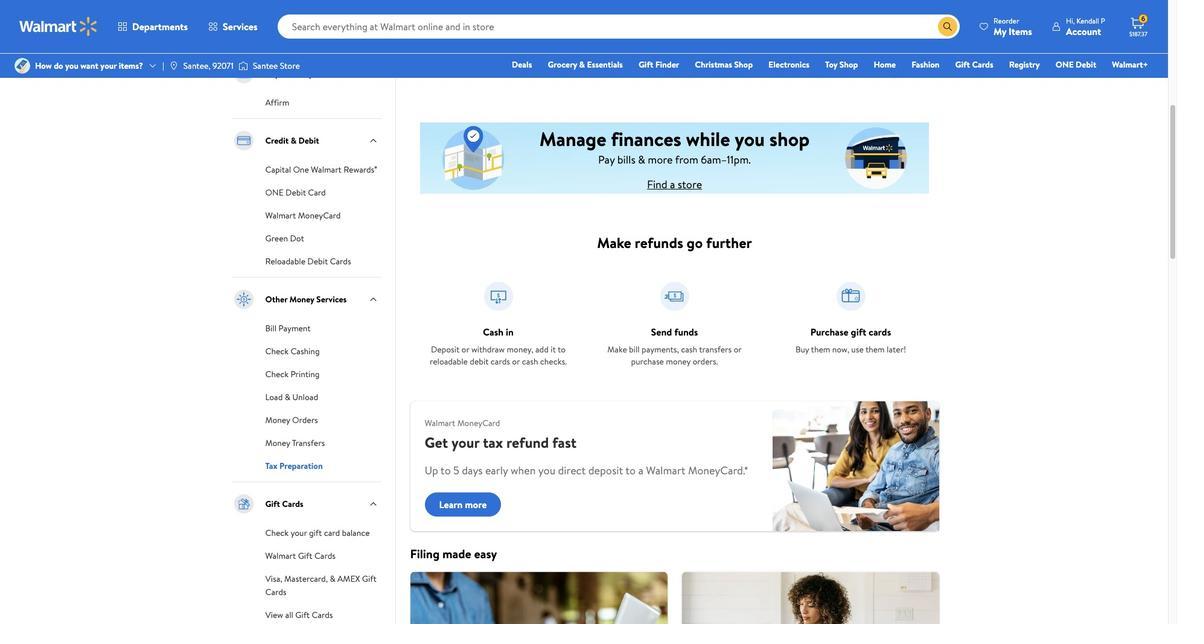 Task type: vqa. For each thing, say whether or not it's contained in the screenshot.
games
no



Task type: describe. For each thing, give the bounding box(es) containing it.
gift inside visa, mastercard, & amex gift cards
[[362, 573, 377, 585]]

finances
[[611, 125, 682, 152]]

tax preparation link
[[265, 459, 323, 472]]

other money services image
[[232, 287, 256, 312]]

affirm
[[265, 97, 289, 109]]

cards up 'other money services'
[[330, 255, 351, 268]]

check for check your gift card balance
[[265, 527, 289, 539]]

check cashing
[[265, 345, 320, 357]]

last year's tax return if you filed federal & state income taxes last year, have them handy.
[[779, 37, 923, 79]]

your inside proof of earnings locate your w-2 statement, pay stubs or other income verification.
[[451, 55, 468, 67]]

cash in deposit or withdraw money, add it to reloadable debit cards or cash checks.
[[430, 325, 567, 368]]

walmart for walmart moneycard get your tax refund fast
[[425, 417, 455, 429]]

6am–11pm.
[[701, 152, 751, 167]]

reorder my items
[[994, 15, 1033, 38]]

kendall
[[1077, 15, 1100, 26]]

walmart gift cards
[[265, 550, 336, 562]]

|
[[162, 60, 164, 72]]

services inside "money services home" link
[[292, 7, 323, 19]]

gift cards image
[[232, 492, 256, 516]]

view all gift cards link
[[265, 608, 333, 621]]

Walmart Site-Wide search field
[[278, 14, 960, 39]]

walmart for walmart pay
[[265, 30, 296, 42]]

one for one debit card
[[265, 187, 284, 199]]

affirm link
[[265, 95, 289, 109]]

bill
[[265, 322, 277, 335]]

earnings
[[499, 37, 535, 50]]

have inside the last year's tax return if you filed federal & state income taxes last year, have them handy.
[[836, 67, 853, 79]]

withdraw
[[472, 344, 505, 356]]

now
[[281, 68, 298, 80]]

federal
[[820, 55, 845, 67]]

gift finder link
[[633, 58, 685, 71]]

2 list item from the left
[[675, 572, 947, 624]]

0 horizontal spatial buy
[[265, 68, 279, 80]]

cards inside 'cash in deposit or withdraw money, add it to reloadable debit cards or cash checks.'
[[491, 356, 510, 368]]

one debit link
[[1051, 58, 1102, 71]]

toy shop
[[825, 59, 858, 71]]

to inside 'cash in deposit or withdraw money, add it to reloadable debit cards or cash checks.'
[[558, 344, 566, 356]]

0 vertical spatial pay
[[298, 30, 311, 42]]

them right use
[[866, 344, 885, 356]]

money orders link
[[265, 413, 318, 426]]

use
[[852, 344, 864, 356]]

send funds make bill payments, cash transfers or purchase money orders.
[[608, 325, 742, 368]]

find a store link
[[647, 177, 702, 192]]

to inside "approved id be sure to have your driver's license or social security card."
[[634, 55, 642, 67]]

grocery & essentials link
[[543, 58, 629, 71]]

or left add
[[512, 356, 520, 368]]

capital
[[265, 164, 291, 176]]

money transfers
[[265, 437, 325, 449]]

Search search field
[[278, 14, 960, 39]]

& inside visa, mastercard, & amex gift cards
[[330, 573, 336, 585]]

santee, 92071
[[183, 60, 234, 72]]

debit for one debit card
[[286, 187, 306, 199]]

handy.
[[877, 67, 900, 79]]

walmart for walmart moneycard
[[265, 210, 296, 222]]

refunds
[[635, 232, 683, 253]]

hi, kendall p account
[[1066, 15, 1106, 38]]

2
[[480, 55, 485, 67]]

& right "credit"
[[291, 135, 297, 147]]

& right grocery
[[579, 59, 585, 71]]

bill payment
[[265, 322, 311, 335]]

0 vertical spatial make
[[597, 232, 632, 253]]

cashing
[[291, 345, 320, 357]]

 image for santee, 92071
[[169, 61, 179, 71]]

buy inside purchase gift cards buy them now, use them later!
[[796, 344, 809, 356]]

or inside "approved id be sure to have your driver's license or social security card."
[[737, 55, 745, 67]]

one debit card
[[265, 187, 326, 199]]

hi,
[[1066, 15, 1075, 26]]

refund
[[507, 432, 549, 453]]

transfers
[[699, 344, 732, 356]]

your inside 'link'
[[291, 527, 307, 539]]

approved
[[648, 37, 689, 50]]

social
[[638, 67, 660, 79]]

how do you want your items?
[[35, 60, 143, 72]]

account
[[1066, 24, 1102, 38]]

walmart moneycard
[[265, 210, 341, 222]]

income inside the last year's tax return if you filed federal & state income taxes last year, have them handy.
[[875, 55, 902, 67]]

walmart left moneycard.*
[[646, 463, 686, 478]]

christmas shop link
[[690, 58, 758, 71]]

moneycard.*
[[688, 463, 749, 478]]

money services home link
[[265, 5, 347, 19]]

view
[[265, 609, 283, 621]]

credit
[[265, 135, 289, 147]]

funds
[[675, 325, 698, 339]]

you inside the last year's tax return if you filed federal & state income taxes last year, have them handy.
[[786, 55, 800, 67]]

registry
[[1009, 59, 1040, 71]]

buy now pay later
[[265, 68, 334, 80]]

while
[[686, 125, 730, 152]]

gift inside purchase gift cards buy them now, use them later!
[[851, 325, 867, 339]]

money,
[[507, 344, 534, 356]]

tax inside the last year's tax return if you filed federal & state income taxes last year, have them handy.
[[853, 37, 866, 50]]

fashion link
[[906, 58, 945, 71]]

money for transfers
[[265, 437, 290, 449]]

grocery & essentials
[[548, 59, 623, 71]]

6 $187.37
[[1130, 13, 1148, 38]]

registry link
[[1004, 58, 1046, 71]]

search icon image
[[943, 22, 953, 31]]

1 vertical spatial pay
[[300, 68, 313, 80]]

later!
[[887, 344, 906, 356]]

days
[[462, 463, 483, 478]]

them down purchase
[[811, 344, 831, 356]]

easy
[[474, 546, 497, 562]]

reloadable debit cards
[[265, 255, 351, 268]]

gift cards inside gift cards link
[[956, 59, 994, 71]]

license
[[710, 55, 735, 67]]

or left debit
[[462, 344, 470, 356]]

gift inside 'link'
[[309, 527, 322, 539]]

find a store
[[647, 177, 702, 192]]

money orders
[[265, 414, 318, 426]]

reloadable debit cards link
[[265, 254, 351, 268]]

in
[[506, 325, 514, 339]]

proof of earnings locate your w-2 statement, pay stubs or other income verification.
[[425, 37, 572, 79]]

more inside learn more "button"
[[465, 498, 487, 511]]

visa, mastercard, & amex gift cards
[[265, 573, 377, 598]]

make inside "send funds make bill payments, cash transfers or purchase money orders."
[[608, 344, 627, 356]]

92071
[[213, 60, 234, 72]]

approved id be sure to have your driver's license or social security card.
[[605, 37, 745, 79]]

you right when
[[539, 463, 556, 478]]

to left 5
[[441, 463, 451, 478]]

store
[[678, 177, 702, 192]]

last year's tax return. if you filed federal & state income taxes last year, have them handy. image
[[837, 0, 866, 22]]

one debit
[[1056, 59, 1097, 71]]

statement,
[[487, 55, 526, 67]]

pay inside manage finances while you shop pay bills & more from 6am–11pm.
[[598, 152, 615, 167]]

purchase gift cards buy them now, use them later!
[[796, 325, 906, 356]]

cash inside 'cash in deposit or withdraw money, add it to reloadable debit cards or cash checks.'
[[522, 356, 538, 368]]

gift up the mastercard,
[[298, 550, 313, 562]]

manage
[[540, 125, 607, 152]]

return
[[869, 37, 895, 50]]



Task type: locate. For each thing, give the bounding box(es) containing it.
check up load
[[265, 368, 289, 380]]

1 horizontal spatial moneycard
[[458, 417, 500, 429]]

money for orders
[[265, 414, 290, 426]]

walmart up green dot link at top
[[265, 210, 296, 222]]

pay right now at the left top of page
[[300, 68, 313, 80]]

cash inside "send funds make bill payments, cash transfers or purchase money orders."
[[681, 344, 697, 356]]

gather the essentials. proof of earnings. locate your w-2 statement, pay stubs or other income verification. image
[[484, 0, 513, 22]]

fashion
[[912, 59, 940, 71]]

0 horizontal spatial more
[[465, 498, 487, 511]]

walmart up card
[[311, 164, 342, 176]]

pay
[[298, 30, 311, 42], [300, 68, 313, 80], [598, 152, 615, 167]]

approved id. be sure to have your driver's license or social security card. image
[[660, 0, 689, 22]]

you right the do
[[65, 60, 78, 72]]

departments
[[132, 20, 188, 33]]

them left the handy.
[[855, 67, 874, 79]]

0 vertical spatial gift
[[851, 325, 867, 339]]

purchase gift cards. buy them now, use them later! image
[[837, 282, 866, 311]]

0 vertical spatial a
[[670, 177, 675, 192]]

deals link
[[507, 58, 538, 71]]

1 list item from the left
[[403, 572, 675, 624]]

visa,
[[265, 573, 282, 585]]

sure
[[616, 55, 632, 67]]

0 vertical spatial check
[[265, 345, 289, 357]]

moneycard inside walmart moneycard get your tax refund fast
[[458, 417, 500, 429]]

home inside "link"
[[874, 59, 896, 71]]

1 vertical spatial a
[[639, 463, 644, 478]]

you right if
[[786, 55, 800, 67]]

your inside "approved id be sure to have your driver's license or social security card."
[[663, 55, 679, 67]]

2 vertical spatial check
[[265, 527, 289, 539]]

2 check from the top
[[265, 368, 289, 380]]

year's
[[826, 37, 851, 50]]

0 vertical spatial gift cards
[[956, 59, 994, 71]]

gift cards down tax preparation
[[265, 498, 304, 510]]

services up walmart pay link
[[292, 7, 323, 19]]

or right stubs
[[564, 55, 572, 67]]

make refunds go further. cash in. deposit or withdraw money, add it to reloadable debit cards or cash checks. image
[[484, 282, 513, 311]]

services inside services popup button
[[223, 20, 258, 33]]

1 vertical spatial more
[[465, 498, 487, 511]]

card
[[308, 187, 326, 199]]

make left refunds
[[597, 232, 632, 253]]

1 vertical spatial gift
[[309, 527, 322, 539]]

shop
[[734, 59, 753, 71], [840, 59, 858, 71]]

credit & debit image
[[232, 129, 256, 153]]

reloadable
[[265, 255, 306, 268]]

learn
[[439, 498, 463, 511]]

1 horizontal spatial a
[[670, 177, 675, 192]]

0 vertical spatial moneycard
[[298, 210, 341, 222]]

1 horizontal spatial gift cards
[[956, 59, 994, 71]]

gift right amex
[[362, 573, 377, 585]]

cards down card in the bottom of the page
[[315, 550, 336, 562]]

find
[[647, 177, 668, 192]]

your
[[451, 55, 468, 67], [663, 55, 679, 67], [100, 60, 117, 72], [452, 432, 480, 453], [291, 527, 307, 539]]

you
[[786, 55, 800, 67], [65, 60, 78, 72], [735, 125, 765, 152], [539, 463, 556, 478]]

to right it
[[558, 344, 566, 356]]

0 horizontal spatial tax
[[483, 432, 503, 453]]

one down account
[[1056, 59, 1074, 71]]

green
[[265, 232, 288, 245]]

early
[[485, 463, 508, 478]]

items?
[[119, 60, 143, 72]]

gift finder
[[639, 59, 679, 71]]

purchase
[[631, 356, 664, 368]]

grocery
[[548, 59, 577, 71]]

cards
[[869, 325, 891, 339], [491, 356, 510, 368]]

unload
[[292, 391, 318, 403]]

cards inside visa, mastercard, & amex gift cards
[[265, 586, 287, 598]]

gift right all in the left bottom of the page
[[295, 609, 310, 621]]

 image
[[238, 60, 248, 72], [169, 61, 179, 71]]

1 vertical spatial gift cards
[[265, 498, 304, 510]]

0 horizontal spatial shop
[[734, 59, 753, 71]]

0 horizontal spatial have
[[644, 55, 661, 67]]

gift right fashion on the right top
[[956, 59, 970, 71]]

1 horizontal spatial more
[[648, 152, 673, 167]]

them
[[855, 67, 874, 79], [811, 344, 831, 356], [866, 344, 885, 356]]

0 horizontal spatial cash
[[522, 356, 538, 368]]

1 check from the top
[[265, 345, 289, 357]]

services down reloadable debit cards
[[316, 293, 347, 306]]

home link
[[869, 58, 902, 71]]

or right transfers
[[734, 344, 742, 356]]

& inside the last year's tax return if you filed federal & state income taxes last year, have them handy.
[[848, 55, 853, 67]]

you inside manage finances while you shop pay bills & more from 6am–11pm.
[[735, 125, 765, 152]]

preparation
[[280, 460, 323, 472]]

cards down visa, mastercard, & amex gift cards
[[312, 609, 333, 621]]

& inside manage finances while you shop pay bills & more from 6am–11pm.
[[638, 152, 645, 167]]

one for one debit
[[1056, 59, 1074, 71]]

check for check cashing
[[265, 345, 289, 357]]

when
[[511, 463, 536, 478]]

cards inside purchase gift cards buy them now, use them later!
[[869, 325, 891, 339]]

tax up early
[[483, 432, 503, 453]]

money right other
[[290, 293, 314, 306]]

gift up use
[[851, 325, 867, 339]]

money services home
[[265, 7, 347, 19]]

load
[[265, 391, 283, 403]]

0 vertical spatial buy
[[265, 68, 279, 80]]

3 check from the top
[[265, 527, 289, 539]]

& right bills
[[638, 152, 645, 167]]

state
[[855, 55, 873, 67]]

debit right reloadable
[[308, 255, 328, 268]]

1 vertical spatial one
[[265, 187, 284, 199]]

to right sure
[[634, 55, 642, 67]]

walmart up visa,
[[265, 550, 296, 562]]

& left amex
[[330, 573, 336, 585]]

 image right "|"
[[169, 61, 179, 71]]

debit down account
[[1076, 59, 1097, 71]]

income down return in the top right of the page
[[875, 55, 902, 67]]

1 vertical spatial moneycard
[[458, 417, 500, 429]]

0 horizontal spatial income
[[473, 67, 500, 79]]

& right load
[[285, 391, 290, 403]]

buy now pay later image
[[232, 62, 256, 86]]

1 vertical spatial home
[[874, 59, 896, 71]]

check down bill
[[265, 345, 289, 357]]

debit for one debit
[[1076, 59, 1097, 71]]

money for services
[[265, 7, 290, 19]]

1 horizontal spatial home
[[874, 59, 896, 71]]

more up find
[[648, 152, 673, 167]]

gift
[[851, 325, 867, 339], [309, 527, 322, 539]]

credit & debit
[[265, 135, 319, 147]]

1 vertical spatial buy
[[796, 344, 809, 356]]

send
[[651, 325, 672, 339]]

1 vertical spatial services
[[223, 20, 258, 33]]

toy
[[825, 59, 838, 71]]

cards left registry
[[972, 59, 994, 71]]

walmart inside walmart moneycard get your tax refund fast
[[425, 417, 455, 429]]

 image
[[14, 58, 30, 74]]

send funds. make bill payments, cash transfers or purchase money orders. image
[[660, 282, 689, 311]]

tax up state
[[853, 37, 866, 50]]

moneycard for walmart moneycard get your tax refund fast
[[458, 417, 500, 429]]

later
[[315, 68, 334, 80]]

cards down visa,
[[265, 586, 287, 598]]

money down load
[[265, 414, 290, 426]]

other money services
[[265, 293, 347, 306]]

gift cards link
[[950, 58, 999, 71]]

1 horizontal spatial  image
[[238, 60, 248, 72]]

one debit card link
[[265, 185, 326, 199]]

debit up one
[[299, 135, 319, 147]]

santee,
[[183, 60, 211, 72]]

 image right '92071'
[[238, 60, 248, 72]]

card
[[324, 527, 340, 539]]

how
[[35, 60, 52, 72]]

income inside proof of earnings locate your w-2 statement, pay stubs or other income verification.
[[473, 67, 500, 79]]

0 vertical spatial cards
[[869, 325, 891, 339]]

0 horizontal spatial one
[[265, 187, 284, 199]]

check inside 'link'
[[265, 527, 289, 539]]

be
[[605, 55, 614, 67]]

cards up check your gift card balance 'link'
[[282, 498, 304, 510]]

orders.
[[693, 356, 718, 368]]

pay
[[528, 55, 541, 67]]

1 vertical spatial tax
[[483, 432, 503, 453]]

walmart image
[[19, 17, 98, 36]]

from
[[675, 152, 699, 167]]

cash left 'checks.'
[[522, 356, 538, 368]]

services up '92071'
[[223, 20, 258, 33]]

manage your money while you shop. supercenters six am-eleven pm, markets eight am-eight pm. find a store. image
[[420, 122, 930, 194]]

cards up "later!" on the right
[[869, 325, 891, 339]]

a right deposit
[[639, 463, 644, 478]]

store
[[280, 60, 300, 72]]

0 horizontal spatial  image
[[169, 61, 179, 71]]

your inside walmart moneycard get your tax refund fast
[[452, 432, 480, 453]]

gift cards right fashion link
[[956, 59, 994, 71]]

income right the other
[[473, 67, 500, 79]]

1 horizontal spatial tax
[[853, 37, 866, 50]]

gift
[[639, 59, 654, 71], [956, 59, 970, 71], [265, 498, 280, 510], [298, 550, 313, 562], [362, 573, 377, 585], [295, 609, 310, 621]]

or inside proof of earnings locate your w-2 statement, pay stubs or other income verification.
[[564, 55, 572, 67]]

transfers
[[292, 437, 325, 449]]

up to 5 days early when you direct deposit to a walmart moneycard.*
[[425, 463, 749, 478]]

or right 'license'
[[737, 55, 745, 67]]

id
[[691, 37, 702, 50]]

stubs
[[543, 55, 562, 67]]

them inside the last year's tax return if you filed federal & state income taxes last year, have them handy.
[[855, 67, 874, 79]]

1 horizontal spatial gift
[[851, 325, 867, 339]]

walmart for walmart gift cards
[[265, 550, 296, 562]]

amex
[[338, 573, 360, 585]]

filing made easy
[[410, 546, 497, 562]]

0 horizontal spatial moneycard
[[298, 210, 341, 222]]

make left bill
[[608, 344, 627, 356]]

list
[[403, 572, 947, 624]]

to right deposit
[[626, 463, 636, 478]]

0 vertical spatial home
[[325, 7, 347, 19]]

1 shop from the left
[[734, 59, 753, 71]]

walmart moneycard link
[[265, 208, 341, 222]]

or inside "send funds make bill payments, cash transfers or purchase money orders."
[[734, 344, 742, 356]]

cards right debit
[[491, 356, 510, 368]]

1 horizontal spatial one
[[1056, 59, 1074, 71]]

bill payment link
[[265, 321, 311, 335]]

moneycard down card
[[298, 210, 341, 222]]

tax preparation
[[265, 460, 323, 472]]

do
[[54, 60, 63, 72]]

&
[[848, 55, 853, 67], [579, 59, 585, 71], [291, 135, 297, 147], [638, 152, 645, 167], [285, 391, 290, 403], [330, 573, 336, 585]]

debit left card
[[286, 187, 306, 199]]

of
[[488, 37, 497, 50]]

go
[[687, 232, 703, 253]]

cards
[[972, 59, 994, 71], [330, 255, 351, 268], [282, 498, 304, 510], [315, 550, 336, 562], [265, 586, 287, 598], [312, 609, 333, 621]]

check inside "link"
[[265, 368, 289, 380]]

check
[[265, 345, 289, 357], [265, 368, 289, 380], [265, 527, 289, 539]]

1 horizontal spatial income
[[875, 55, 902, 67]]

moneycard up the days
[[458, 417, 500, 429]]

capital one walmart rewards®
[[265, 164, 377, 176]]

check up the walmart gift cards link
[[265, 527, 289, 539]]

cash down funds
[[681, 344, 697, 356]]

buy left now,
[[796, 344, 809, 356]]

0 horizontal spatial cards
[[491, 356, 510, 368]]

gift right gift cards image
[[265, 498, 280, 510]]

0 horizontal spatial home
[[325, 7, 347, 19]]

0 vertical spatial services
[[292, 7, 323, 19]]

moneycard for walmart moneycard
[[298, 210, 341, 222]]

mastercard,
[[284, 573, 328, 585]]

0 horizontal spatial gift cards
[[265, 498, 304, 510]]

1 vertical spatial make
[[608, 344, 627, 356]]

1 horizontal spatial shop
[[840, 59, 858, 71]]

check printing link
[[265, 367, 320, 380]]

0 vertical spatial one
[[1056, 59, 1074, 71]]

walmart
[[265, 30, 296, 42], [311, 164, 342, 176], [265, 210, 296, 222], [425, 417, 455, 429], [646, 463, 686, 478], [265, 550, 296, 562]]

pay left bills
[[598, 152, 615, 167]]

shop for christmas shop
[[734, 59, 753, 71]]

1 horizontal spatial buy
[[796, 344, 809, 356]]

1 vertical spatial check
[[265, 368, 289, 380]]

to
[[634, 55, 642, 67], [558, 344, 566, 356], [441, 463, 451, 478], [626, 463, 636, 478]]

want
[[80, 60, 98, 72]]

capital one walmart rewards® link
[[265, 162, 377, 176]]

1 vertical spatial cards
[[491, 356, 510, 368]]

0 vertical spatial more
[[648, 152, 673, 167]]

have inside "approved id be sure to have your driver's license or social security card."
[[644, 55, 661, 67]]

toy shop link
[[820, 58, 864, 71]]

shop for toy shop
[[840, 59, 858, 71]]

6
[[1142, 13, 1146, 24]]

a right find
[[670, 177, 675, 192]]

2 vertical spatial pay
[[598, 152, 615, 167]]

& left state
[[848, 55, 853, 67]]

buy left now at the left top of page
[[265, 68, 279, 80]]

gift left finder
[[639, 59, 654, 71]]

you left shop
[[735, 125, 765, 152]]

debit for reloadable debit cards
[[308, 255, 328, 268]]

list item
[[403, 572, 675, 624], [675, 572, 947, 624]]

p
[[1101, 15, 1106, 26]]

deposit
[[431, 344, 460, 356]]

christmas shop
[[695, 59, 753, 71]]

0 horizontal spatial gift
[[309, 527, 322, 539]]

money
[[265, 7, 290, 19], [290, 293, 314, 306], [265, 414, 290, 426], [265, 437, 290, 449]]

money up tax
[[265, 437, 290, 449]]

1 horizontal spatial have
[[836, 67, 853, 79]]

tax inside walmart moneycard get your tax refund fast
[[483, 432, 503, 453]]

 image for santee store
[[238, 60, 248, 72]]

0 vertical spatial tax
[[853, 37, 866, 50]]

2 vertical spatial services
[[316, 293, 347, 306]]

1 horizontal spatial cards
[[869, 325, 891, 339]]

1 horizontal spatial cash
[[681, 344, 697, 356]]

have
[[644, 55, 661, 67], [836, 67, 853, 79]]

2 shop from the left
[[840, 59, 858, 71]]

money up walmart pay link
[[265, 7, 290, 19]]

green dot link
[[265, 231, 304, 245]]

0 horizontal spatial a
[[639, 463, 644, 478]]

check for check printing
[[265, 368, 289, 380]]

gift left card in the bottom of the page
[[309, 527, 322, 539]]

pay down "money services home" on the top left of page
[[298, 30, 311, 42]]

more right learn
[[465, 498, 487, 511]]

walmart up santee store
[[265, 30, 296, 42]]

walmart up "get"
[[425, 417, 455, 429]]

5
[[454, 463, 459, 478]]

payment
[[279, 322, 311, 335]]

more inside manage finances while you shop pay bills & more from 6am–11pm.
[[648, 152, 673, 167]]

income
[[875, 55, 902, 67], [473, 67, 500, 79]]

one down the capital
[[265, 187, 284, 199]]

last
[[802, 67, 815, 79]]

electronics
[[769, 59, 810, 71]]

w-
[[470, 55, 480, 67]]



